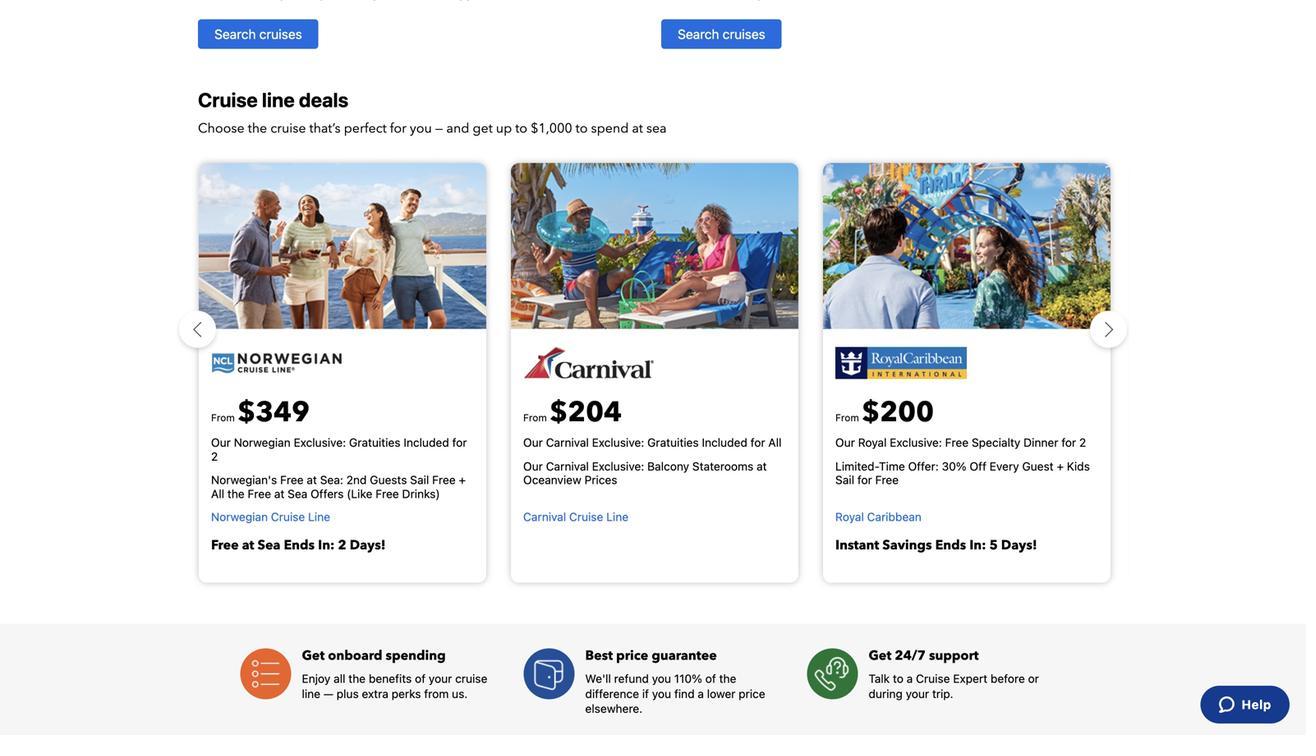 Task type: describe. For each thing, give the bounding box(es) containing it.
all
[[334, 672, 345, 686]]

norwegian's free at sea: 2nd guests sail free + all the free at sea offers (like free drinks)
[[211, 473, 466, 501]]

instant
[[836, 537, 879, 555]]

from $ 349
[[211, 394, 310, 432]]

drinks)
[[402, 487, 440, 501]]

find
[[674, 687, 695, 701]]

our carnival exclusive: balcony staterooms at oceanview prices
[[523, 460, 767, 487]]

time
[[879, 460, 905, 473]]

carnival for our carnival exclusive: gratuities included for all
[[546, 436, 589, 449]]

from $ 204
[[523, 394, 622, 432]]

the inside get onboard spending enjoy all the benefits of your cruise line — plus extra perks from us.
[[349, 672, 366, 686]]

norwegian cruise line image
[[211, 352, 343, 374]]

our carnival exclusive: gratuities included for all
[[523, 436, 782, 449]]

caribbean
[[867, 510, 922, 524]]

from for 204
[[523, 412, 547, 424]]

2 search cruises from the left
[[678, 26, 766, 42]]

difference
[[585, 687, 639, 701]]

wallet icon image
[[524, 649, 575, 700]]

free left sea:
[[280, 473, 304, 487]]

at up norwegian cruise line
[[274, 487, 285, 501]]

that's
[[309, 120, 341, 138]]

norwegian inside norwegian cruise line link
[[211, 510, 268, 524]]

+ inside limited-time offer: 30% off every guest + kids sail for free
[[1057, 460, 1064, 473]]

2 inside our norwegian exclusive: gratuities included for 2
[[211, 450, 218, 463]]

gratuities for 2nd
[[349, 436, 401, 449]]

carnival cruise line link
[[523, 510, 786, 528]]

savings
[[883, 537, 932, 555]]

spend
[[591, 120, 629, 138]]

up
[[496, 120, 512, 138]]

$ for 349
[[238, 394, 256, 432]]

line inside get onboard spending enjoy all the benefits of your cruise line — plus extra perks from us.
[[302, 687, 320, 701]]

gratuities for staterooms
[[647, 436, 699, 449]]

your inside 'get 24/7 support talk to a cruise expert before or during your trip.'
[[906, 687, 929, 701]]

get for get onboard spending
[[302, 647, 325, 665]]

at left sea:
[[307, 473, 317, 487]]

from
[[424, 687, 449, 701]]

choose
[[198, 120, 245, 138]]

choose the cruise that's perfect for you — and get up to $1,000 to spend at sea
[[198, 120, 667, 138]]

get
[[473, 120, 493, 138]]

349
[[256, 394, 310, 432]]

1 horizontal spatial to
[[576, 120, 588, 138]]

list icon image
[[240, 649, 291, 700]]

cruise inside 'get 24/7 support talk to a cruise expert before or during your trip.'
[[916, 672, 950, 686]]

2nd
[[346, 473, 367, 487]]

extra
[[362, 687, 389, 701]]

norwegian cruise line link
[[211, 510, 474, 528]]

our norwegian exclusive: gratuities included for 2
[[211, 436, 467, 463]]

24/7
[[895, 647, 926, 665]]

for for our norwegian exclusive: gratuities included for 2
[[452, 436, 467, 449]]

carnival for our carnival exclusive: balcony staterooms at oceanview prices
[[546, 460, 589, 473]]

sea
[[646, 120, 667, 138]]

204
[[568, 394, 622, 432]]

during
[[869, 687, 903, 701]]

if
[[642, 687, 649, 701]]

included for at
[[702, 436, 748, 449]]

limited-time offer: 30% off every guest + kids sail for free
[[836, 460, 1090, 487]]

our for our carnival exclusive: gratuities included for all
[[523, 436, 543, 449]]

royal caribbean image
[[836, 347, 967, 379]]

norwegian cruise line thumbnail image image
[[96, 163, 589, 329]]

— inside get onboard spending enjoy all the benefits of your cruise line — plus extra perks from us.
[[324, 687, 334, 701]]

prices
[[585, 473, 617, 487]]

(like
[[347, 487, 373, 501]]

cruise inside get onboard spending enjoy all the benefits of your cruise line — plus extra perks from us.
[[455, 672, 488, 686]]

best
[[585, 647, 613, 665]]

free down guests on the left bottom of the page
[[376, 487, 399, 501]]

at down norwegian cruise line
[[242, 537, 254, 555]]

2 ends from the left
[[935, 537, 966, 555]]

guest
[[1022, 460, 1054, 473]]

guests
[[370, 473, 407, 487]]

$ for 200
[[862, 394, 880, 432]]

royal caribbean
[[836, 510, 922, 524]]

royal caribbean link
[[836, 510, 1098, 528]]

free down norwegian cruise line
[[211, 537, 239, 555]]

staterooms
[[693, 460, 754, 473]]

benefits
[[369, 672, 412, 686]]

for for our carnival exclusive: gratuities included for all
[[751, 436, 765, 449]]

from for 200
[[836, 412, 859, 424]]

2 cruises from the left
[[723, 26, 766, 42]]

every
[[990, 460, 1019, 473]]

sea inside norwegian's free at sea: 2nd guests sail free + all the free at sea offers (like free drinks)
[[288, 487, 308, 501]]

1 search cruises link from the left
[[198, 19, 319, 49]]

get 24/7 support talk to a cruise expert before or during your trip.
[[869, 647, 1039, 701]]

our for our norwegian exclusive: gratuities included for 2
[[211, 436, 231, 449]]

trip.
[[932, 687, 954, 701]]

carnival cruise line
[[523, 510, 629, 524]]

perfect
[[344, 120, 387, 138]]

our royal exclusive: free specialty dinner for 2
[[836, 436, 1086, 449]]

expert
[[953, 672, 988, 686]]

plus
[[337, 687, 359, 701]]

deals
[[299, 88, 349, 111]]

or
[[1028, 672, 1039, 686]]

for for choose the cruise that's perfect for you — and get up to $1,000 to spend at sea
[[390, 120, 407, 138]]

cruise down 'prices'
[[569, 510, 603, 524]]

2 search from the left
[[678, 26, 719, 42]]

dinner
[[1024, 436, 1059, 449]]

offers
[[311, 487, 344, 501]]

the inside best price guarantee we'll refund you 110% of the difference if you find a lower price elsewhere.
[[719, 672, 736, 686]]

2 days! from the left
[[1001, 537, 1037, 555]]

1 in: from the left
[[318, 537, 335, 555]]

onboard
[[328, 647, 383, 665]]

a inside best price guarantee we'll refund you 110% of the difference if you find a lower price elsewhere.
[[698, 687, 704, 701]]

110%
[[674, 672, 702, 686]]



Task type: vqa. For each thing, say whether or not it's contained in the screenshot.
bottom —
yes



Task type: locate. For each thing, give the bounding box(es) containing it.
0 vertical spatial a
[[907, 672, 913, 686]]

at inside our carnival exclusive: balcony staterooms at oceanview prices
[[757, 460, 767, 473]]

exclusive: for offer:
[[890, 436, 942, 449]]

at left sea
[[632, 120, 643, 138]]

your inside get onboard spending enjoy all the benefits of your cruise line — plus extra perks from us.
[[429, 672, 452, 686]]

free inside limited-time offer: 30% off every guest + kids sail for free
[[875, 473, 899, 487]]

from inside from $ 200
[[836, 412, 859, 424]]

line down offers
[[308, 510, 330, 524]]

$ for 204
[[550, 394, 568, 432]]

0 horizontal spatial days!
[[350, 537, 386, 555]]

carnival
[[546, 436, 589, 449], [546, 460, 589, 473], [523, 510, 566, 524]]

carnival up oceanview
[[546, 460, 589, 473]]

included
[[404, 436, 449, 449], [702, 436, 748, 449]]

carnival down from $ 204 on the bottom of page
[[546, 436, 589, 449]]

1 horizontal spatial of
[[706, 672, 716, 686]]

line left deals
[[262, 88, 295, 111]]

sail inside norwegian's free at sea: 2nd guests sail free + all the free at sea offers (like free drinks)
[[410, 473, 429, 487]]

line down enjoy
[[302, 687, 320, 701]]

your left trip.
[[906, 687, 929, 701]]

1 horizontal spatial line
[[607, 510, 629, 524]]

all
[[769, 436, 782, 449], [211, 487, 224, 501]]

0 horizontal spatial cruises
[[259, 26, 302, 42]]

norwegian's
[[211, 473, 277, 487]]

our
[[211, 436, 231, 449], [523, 436, 543, 449], [836, 436, 855, 449], [523, 460, 543, 473]]

2 gratuities from the left
[[647, 436, 699, 449]]

1 horizontal spatial gratuities
[[647, 436, 699, 449]]

$ down norwegian cruise line image
[[238, 394, 256, 432]]

from for 349
[[211, 412, 235, 424]]

royal caribbean thumbnail image image
[[721, 163, 1214, 329]]

oceanview
[[523, 473, 582, 487]]

guarantee
[[652, 647, 717, 665]]

search
[[214, 26, 256, 42], [678, 26, 719, 42]]

get up talk
[[869, 647, 892, 665]]

gratuities up 'balcony'
[[647, 436, 699, 449]]

2
[[1080, 436, 1086, 449], [211, 450, 218, 463], [338, 537, 346, 555]]

price
[[616, 647, 649, 665], [739, 687, 765, 701]]

get inside get onboard spending enjoy all the benefits of your cruise line — plus extra perks from us.
[[302, 647, 325, 665]]

you right if
[[652, 687, 671, 701]]

1 vertical spatial your
[[906, 687, 929, 701]]

your up "from"
[[429, 672, 452, 686]]

0 vertical spatial you
[[410, 120, 432, 138]]

0 horizontal spatial price
[[616, 647, 649, 665]]

us.
[[452, 687, 468, 701]]

1 horizontal spatial price
[[739, 687, 765, 701]]

in:
[[318, 537, 335, 555], [970, 537, 986, 555]]

1 $ from the left
[[238, 394, 256, 432]]

0 horizontal spatial to
[[515, 120, 528, 138]]

0 horizontal spatial from
[[211, 412, 235, 424]]

our inside our carnival exclusive: balcony staterooms at oceanview prices
[[523, 460, 543, 473]]

1 gratuities from the left
[[349, 436, 401, 449]]

0 horizontal spatial line
[[308, 510, 330, 524]]

1 vertical spatial all
[[211, 487, 224, 501]]

0 horizontal spatial your
[[429, 672, 452, 686]]

1 vertical spatial +
[[459, 473, 466, 487]]

cruise up the us.
[[455, 672, 488, 686]]

2 horizontal spatial from
[[836, 412, 859, 424]]

the right all on the bottom of page
[[349, 672, 366, 686]]

1 vertical spatial sea
[[258, 537, 281, 555]]

from left '349'
[[211, 412, 235, 424]]

royal up limited-
[[858, 436, 887, 449]]

+
[[1057, 460, 1064, 473], [459, 473, 466, 487]]

1 horizontal spatial cruises
[[723, 26, 766, 42]]

gratuities
[[349, 436, 401, 449], [647, 436, 699, 449]]

1 horizontal spatial —
[[435, 120, 443, 138]]

to right talk
[[893, 672, 904, 686]]

1 vertical spatial carnival
[[546, 460, 589, 473]]

the up lower
[[719, 672, 736, 686]]

1 vertical spatial a
[[698, 687, 704, 701]]

cruise
[[270, 120, 306, 138], [455, 672, 488, 686]]

1 get from the left
[[302, 647, 325, 665]]

days! down norwegian cruise line link
[[350, 537, 386, 555]]

included up staterooms
[[702, 436, 748, 449]]

of for spending
[[415, 672, 426, 686]]

price up refund at the left bottom of the page
[[616, 647, 649, 665]]

in: down norwegian cruise line link
[[318, 537, 335, 555]]

experts icon image
[[807, 649, 858, 700]]

carnival inside our carnival exclusive: balcony staterooms at oceanview prices
[[546, 460, 589, 473]]

royal up instant
[[836, 510, 864, 524]]

days! right 5
[[1001, 537, 1037, 555]]

line
[[308, 510, 330, 524], [607, 510, 629, 524]]

cruise up free at sea ends in: 2 days!
[[271, 510, 305, 524]]

0 horizontal spatial all
[[211, 487, 224, 501]]

talk
[[869, 672, 890, 686]]

1 from from the left
[[211, 412, 235, 424]]

sea
[[288, 487, 308, 501], [258, 537, 281, 555]]

spending
[[386, 647, 446, 665]]

— left and
[[435, 120, 443, 138]]

1 horizontal spatial sea
[[288, 487, 308, 501]]

you left the 110%
[[652, 672, 671, 686]]

sea down norwegian cruise line
[[258, 537, 281, 555]]

from
[[211, 412, 235, 424], [523, 412, 547, 424], [836, 412, 859, 424]]

gratuities inside our norwegian exclusive: gratuities included for 2
[[349, 436, 401, 449]]

free down time
[[875, 473, 899, 487]]

carnival down oceanview
[[523, 510, 566, 524]]

cruises
[[259, 26, 302, 42], [723, 26, 766, 42]]

1 horizontal spatial days!
[[1001, 537, 1037, 555]]

from left 204
[[523, 412, 547, 424]]

+ left kids
[[1057, 460, 1064, 473]]

0 vertical spatial line
[[262, 88, 295, 111]]

to inside 'get 24/7 support talk to a cruise expert before or during your trip.'
[[893, 672, 904, 686]]

to right up
[[515, 120, 528, 138]]

0 vertical spatial —
[[435, 120, 443, 138]]

from inside from $ 349
[[211, 412, 235, 424]]

1 ends from the left
[[284, 537, 315, 555]]

0 horizontal spatial sea
[[258, 537, 281, 555]]

elsewhere.
[[585, 702, 643, 716]]

sail inside limited-time offer: 30% off every guest + kids sail for free
[[836, 473, 855, 487]]

0 horizontal spatial cruise
[[270, 120, 306, 138]]

get onboard spending enjoy all the benefits of your cruise line — plus extra perks from us.
[[302, 647, 488, 701]]

1 included from the left
[[404, 436, 449, 449]]

0 vertical spatial royal
[[858, 436, 887, 449]]

sail down limited-
[[836, 473, 855, 487]]

3 $ from the left
[[862, 394, 880, 432]]

— left plus
[[324, 687, 334, 701]]

0 horizontal spatial search cruises link
[[198, 19, 319, 49]]

sail up drinks)
[[410, 473, 429, 487]]

ends down norwegian cruise line
[[284, 537, 315, 555]]

1 vertical spatial price
[[739, 687, 765, 701]]

instant savings ends in: 5 days!
[[836, 537, 1037, 555]]

0 vertical spatial +
[[1057, 460, 1064, 473]]

free up 30%
[[945, 436, 969, 449]]

1 sail from the left
[[410, 473, 429, 487]]

0 horizontal spatial get
[[302, 647, 325, 665]]

exclusive: for exclusive:
[[592, 436, 644, 449]]

0 vertical spatial your
[[429, 672, 452, 686]]

you
[[410, 120, 432, 138], [652, 672, 671, 686], [652, 687, 671, 701]]

the inside norwegian's free at sea: 2nd guests sail free + all the free at sea offers (like free drinks)
[[227, 487, 245, 501]]

0 horizontal spatial included
[[404, 436, 449, 449]]

our inside our norwegian exclusive: gratuities included for 2
[[211, 436, 231, 449]]

line down 'prices'
[[607, 510, 629, 524]]

norwegian down from $ 349
[[234, 436, 291, 449]]

1 horizontal spatial search
[[678, 26, 719, 42]]

200
[[880, 394, 934, 432]]

search cruises link
[[198, 19, 319, 49], [661, 19, 782, 49]]

sea left offers
[[288, 487, 308, 501]]

$ down the carnival cruise line 'image'
[[550, 394, 568, 432]]

0 horizontal spatial —
[[324, 687, 334, 701]]

1 horizontal spatial $
[[550, 394, 568, 432]]

at
[[632, 120, 643, 138], [757, 460, 767, 473], [307, 473, 317, 487], [274, 487, 285, 501], [242, 537, 254, 555]]

1 vertical spatial —
[[324, 687, 334, 701]]

included for guests
[[404, 436, 449, 449]]

a inside 'get 24/7 support talk to a cruise expert before or during your trip.'
[[907, 672, 913, 686]]

ends down royal caribbean link
[[935, 537, 966, 555]]

1 vertical spatial norwegian
[[211, 510, 268, 524]]

1 horizontal spatial search cruises
[[678, 26, 766, 42]]

of up lower
[[706, 672, 716, 686]]

the down norwegian's
[[227, 487, 245, 501]]

our for our carnival exclusive: balcony staterooms at oceanview prices
[[523, 460, 543, 473]]

to left spend
[[576, 120, 588, 138]]

2 $ from the left
[[550, 394, 568, 432]]

best price guarantee we'll refund you 110% of the difference if you find a lower price elsewhere.
[[585, 647, 765, 716]]

for inside our norwegian exclusive: gratuities included for 2
[[452, 436, 467, 449]]

cruise
[[198, 88, 258, 111], [271, 510, 305, 524], [569, 510, 603, 524], [916, 672, 950, 686]]

of inside best price guarantee we'll refund you 110% of the difference if you find a lower price elsewhere.
[[706, 672, 716, 686]]

carnival cruise line image
[[523, 346, 655, 380]]

the down cruise line deals
[[248, 120, 267, 138]]

cruise up choose
[[198, 88, 258, 111]]

free up drinks)
[[432, 473, 456, 487]]

of
[[415, 672, 426, 686], [706, 672, 716, 686]]

1 horizontal spatial all
[[769, 436, 782, 449]]

a right find
[[698, 687, 704, 701]]

days!
[[350, 537, 386, 555], [1001, 537, 1037, 555]]

1 search from the left
[[214, 26, 256, 42]]

1 horizontal spatial a
[[907, 672, 913, 686]]

0 horizontal spatial ends
[[284, 537, 315, 555]]

lower
[[707, 687, 736, 701]]

5
[[990, 537, 998, 555]]

a
[[907, 672, 913, 686], [698, 687, 704, 701]]

$1,000
[[531, 120, 572, 138]]

free at sea ends in: 2 days!
[[211, 537, 386, 555]]

to
[[515, 120, 528, 138], [576, 120, 588, 138], [893, 672, 904, 686]]

2 up kids
[[1080, 436, 1086, 449]]

2 line from the left
[[607, 510, 629, 524]]

get up enjoy
[[302, 647, 325, 665]]

2 horizontal spatial to
[[893, 672, 904, 686]]

cruise down cruise line deals
[[270, 120, 306, 138]]

of for guarantee
[[706, 672, 716, 686]]

30%
[[942, 460, 967, 473]]

1 vertical spatial royal
[[836, 510, 864, 524]]

norwegian down norwegian's
[[211, 510, 268, 524]]

1 horizontal spatial in:
[[970, 537, 986, 555]]

price right lower
[[739, 687, 765, 701]]

exclusive: up sea:
[[294, 436, 346, 449]]

2 of from the left
[[706, 672, 716, 686]]

0 vertical spatial cruise
[[270, 120, 306, 138]]

0 vertical spatial sea
[[288, 487, 308, 501]]

you left and
[[410, 120, 432, 138]]

1 vertical spatial you
[[652, 672, 671, 686]]

norwegian inside our norwegian exclusive: gratuities included for 2
[[234, 436, 291, 449]]

sea:
[[320, 473, 343, 487]]

line for 204
[[607, 510, 629, 524]]

1 horizontal spatial your
[[906, 687, 929, 701]]

exclusive: for at
[[294, 436, 346, 449]]

0 vertical spatial all
[[769, 436, 782, 449]]

limited-
[[836, 460, 879, 473]]

1 horizontal spatial +
[[1057, 460, 1064, 473]]

exclusive: up 'prices'
[[592, 460, 644, 473]]

free down norwegian's
[[248, 487, 271, 501]]

norwegian
[[234, 436, 291, 449], [211, 510, 268, 524]]

ends
[[284, 537, 315, 555], [935, 537, 966, 555]]

0 horizontal spatial line
[[262, 88, 295, 111]]

before
[[991, 672, 1025, 686]]

and
[[446, 120, 469, 138]]

we'll
[[585, 672, 611, 686]]

1 horizontal spatial line
[[302, 687, 320, 701]]

norwegian cruise line
[[211, 510, 330, 524]]

2 up norwegian's
[[211, 450, 218, 463]]

1 vertical spatial cruise
[[455, 672, 488, 686]]

1 horizontal spatial cruise
[[455, 672, 488, 686]]

0 horizontal spatial sail
[[410, 473, 429, 487]]

carnival cruise line thumbnail image image
[[408, 163, 901, 329]]

0 horizontal spatial gratuities
[[349, 436, 401, 449]]

specialty
[[972, 436, 1021, 449]]

2 included from the left
[[702, 436, 748, 449]]

2 vertical spatial carnival
[[523, 510, 566, 524]]

1 vertical spatial line
[[302, 687, 320, 701]]

2 search cruises link from the left
[[661, 19, 782, 49]]

2 sail from the left
[[836, 473, 855, 487]]

0 horizontal spatial $
[[238, 394, 256, 432]]

1 days! from the left
[[350, 537, 386, 555]]

get for get 24/7 support
[[869, 647, 892, 665]]

for inside limited-time offer: 30% off every guest + kids sail for free
[[858, 473, 872, 487]]

cruise up trip.
[[916, 672, 950, 686]]

exclusive: inside our carnival exclusive: balcony staterooms at oceanview prices
[[592, 460, 644, 473]]

a down 24/7
[[907, 672, 913, 686]]

1 horizontal spatial search cruises link
[[661, 19, 782, 49]]

offer:
[[908, 460, 939, 473]]

1 search cruises from the left
[[214, 26, 302, 42]]

2 vertical spatial you
[[652, 687, 671, 701]]

0 horizontal spatial +
[[459, 473, 466, 487]]

+ right guests on the left bottom of the page
[[459, 473, 466, 487]]

of inside get onboard spending enjoy all the benefits of your cruise line — plus extra perks from us.
[[415, 672, 426, 686]]

1 cruises from the left
[[259, 26, 302, 42]]

0 horizontal spatial search
[[214, 26, 256, 42]]

get inside 'get 24/7 support talk to a cruise expert before or during your trip.'
[[869, 647, 892, 665]]

0 horizontal spatial in:
[[318, 537, 335, 555]]

0 horizontal spatial search cruises
[[214, 26, 302, 42]]

from up limited-
[[836, 412, 859, 424]]

perks
[[392, 687, 421, 701]]

line
[[262, 88, 295, 111], [302, 687, 320, 701]]

+ inside norwegian's free at sea: 2nd guests sail free + all the free at sea offers (like free drinks)
[[459, 473, 466, 487]]

exclusive: inside our norwegian exclusive: gratuities included for 2
[[294, 436, 346, 449]]

$ up limited-
[[862, 394, 880, 432]]

2 in: from the left
[[970, 537, 986, 555]]

all inside norwegian's free at sea: 2nd guests sail free + all the free at sea offers (like free drinks)
[[211, 487, 224, 501]]

included up drinks)
[[404, 436, 449, 449]]

0 horizontal spatial 2
[[211, 450, 218, 463]]

kids
[[1067, 460, 1090, 473]]

1 horizontal spatial 2
[[338, 537, 346, 555]]

1 horizontal spatial sail
[[836, 473, 855, 487]]

0 vertical spatial price
[[616, 647, 649, 665]]

our for our royal exclusive: free specialty dinner for 2
[[836, 436, 855, 449]]

enjoy
[[302, 672, 331, 686]]

get
[[302, 647, 325, 665], [869, 647, 892, 665]]

3 from from the left
[[836, 412, 859, 424]]

0 vertical spatial carnival
[[546, 436, 589, 449]]

1 horizontal spatial ends
[[935, 537, 966, 555]]

balcony
[[647, 460, 689, 473]]

1 of from the left
[[415, 672, 426, 686]]

exclusive: up offer:
[[890, 436, 942, 449]]

2 horizontal spatial $
[[862, 394, 880, 432]]

cruise line deals
[[198, 88, 349, 111]]

1 horizontal spatial included
[[702, 436, 748, 449]]

line for 349
[[308, 510, 330, 524]]

refund
[[614, 672, 649, 686]]

search cruises
[[214, 26, 302, 42], [678, 26, 766, 42]]

of up perks
[[415, 672, 426, 686]]

from $ 200
[[836, 394, 934, 432]]

exclusive: down 204
[[592, 436, 644, 449]]

2 get from the left
[[869, 647, 892, 665]]

free
[[945, 436, 969, 449], [280, 473, 304, 487], [432, 473, 456, 487], [875, 473, 899, 487], [248, 487, 271, 501], [376, 487, 399, 501], [211, 537, 239, 555]]

support
[[929, 647, 979, 665]]

0 horizontal spatial a
[[698, 687, 704, 701]]

at right staterooms
[[757, 460, 767, 473]]

2 horizontal spatial 2
[[1080, 436, 1086, 449]]

2 from from the left
[[523, 412, 547, 424]]

0 horizontal spatial of
[[415, 672, 426, 686]]

included inside our norwegian exclusive: gratuities included for 2
[[404, 436, 449, 449]]

off
[[970, 460, 987, 473]]

gratuities up guests on the left bottom of the page
[[349, 436, 401, 449]]

from inside from $ 204
[[523, 412, 547, 424]]

1 line from the left
[[308, 510, 330, 524]]

1 horizontal spatial from
[[523, 412, 547, 424]]

0 vertical spatial norwegian
[[234, 436, 291, 449]]

2 down norwegian cruise line link
[[338, 537, 346, 555]]

in: left 5
[[970, 537, 986, 555]]

1 horizontal spatial get
[[869, 647, 892, 665]]



